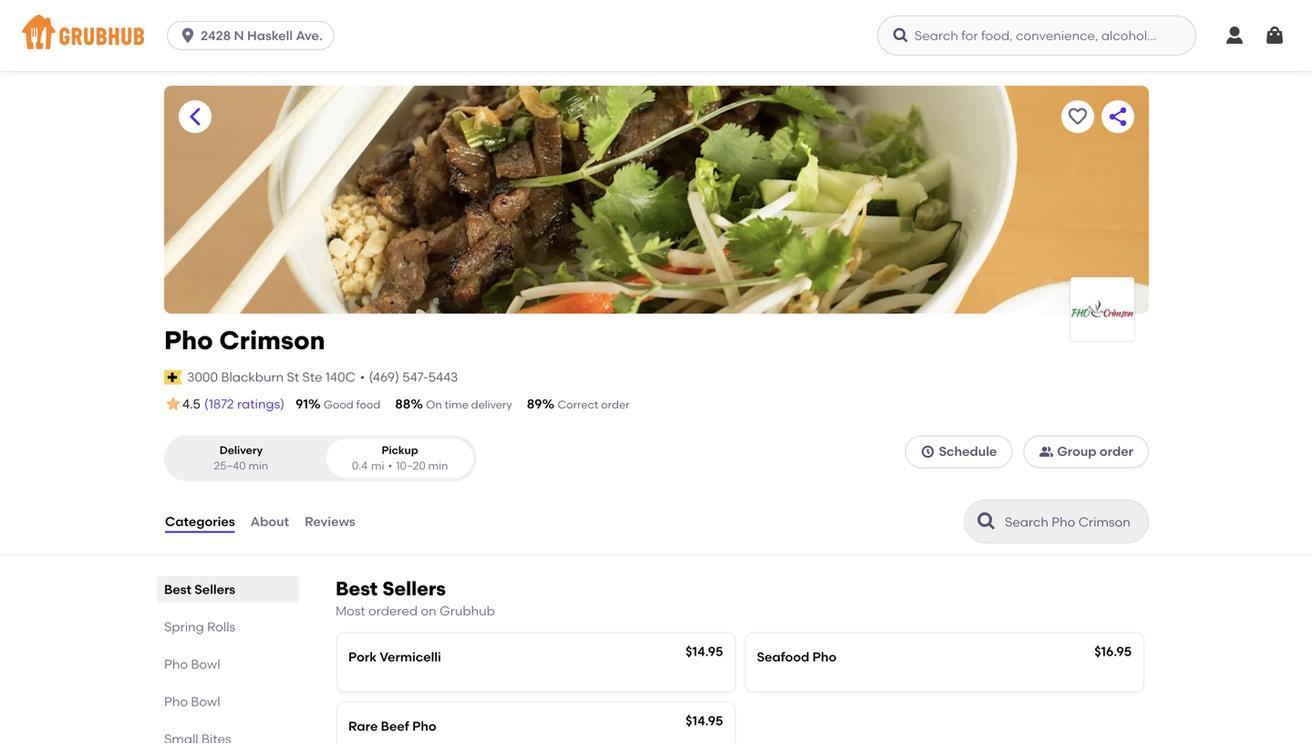 Task type: vqa. For each thing, say whether or not it's contained in the screenshot.
SEARCH WHATABURGER search field
no



Task type: describe. For each thing, give the bounding box(es) containing it.
grubhub
[[440, 604, 495, 619]]

spring
[[164, 620, 204, 635]]

mi
[[371, 460, 385, 473]]

delivery 25–40 min
[[214, 444, 268, 473]]

2 pho bowl from the top
[[164, 694, 220, 710]]

group order
[[1058, 444, 1134, 460]]

seafood
[[757, 650, 810, 665]]

correct
[[558, 398, 599, 412]]

best sellers most ordered on grubhub
[[336, 578, 495, 619]]

sellers for best sellers most ordered on grubhub
[[383, 578, 446, 601]]

subscription pass image
[[164, 370, 183, 385]]

order for correct order
[[601, 398, 630, 412]]

st
[[287, 370, 299, 385]]

about button
[[250, 489, 290, 555]]

2428
[[201, 28, 231, 43]]

pickup
[[382, 444, 419, 457]]

min inside 'delivery 25–40 min'
[[249, 460, 268, 473]]

about
[[251, 514, 289, 530]]

25–40
[[214, 460, 246, 473]]

ratings)
[[237, 396, 285, 412]]

5443
[[428, 370, 458, 385]]

schedule
[[940, 444, 998, 460]]

91
[[296, 396, 308, 412]]

sellers for best sellers
[[195, 582, 236, 598]]

save this restaurant button
[[1062, 100, 1095, 133]]

rare
[[349, 719, 378, 735]]

n
[[234, 28, 244, 43]]

good food
[[324, 398, 381, 412]]

2428 n haskell ave. button
[[167, 21, 342, 50]]

vermicelli
[[380, 650, 442, 665]]

(469)
[[369, 370, 400, 385]]

pickup 0.4 mi • 10–20 min
[[352, 444, 448, 473]]

$16.95
[[1095, 644, 1132, 660]]

Search for food, convenience, alcohol... search field
[[878, 16, 1197, 56]]

0.4
[[352, 460, 368, 473]]

haskell
[[247, 28, 293, 43]]

1 horizontal spatial svg image
[[1265, 25, 1287, 47]]

2 bowl from the top
[[191, 694, 220, 710]]

ave.
[[296, 28, 323, 43]]

min inside the 'pickup 0.4 mi • 10–20 min'
[[428, 460, 448, 473]]

on
[[426, 398, 442, 412]]

best sellers
[[164, 582, 236, 598]]

schedule button
[[906, 436, 1013, 468]]

best for best sellers
[[164, 582, 192, 598]]

3000
[[187, 370, 218, 385]]

10–20
[[396, 460, 426, 473]]

save this restaurant image
[[1068, 106, 1089, 128]]

search icon image
[[976, 511, 998, 533]]

1 bowl from the top
[[191, 657, 220, 673]]

1 pho bowl from the top
[[164, 657, 220, 673]]

on time delivery
[[426, 398, 513, 412]]

on
[[421, 604, 437, 619]]

blackburn
[[221, 370, 284, 385]]

pork
[[349, 650, 377, 665]]

best for best sellers most ordered on grubhub
[[336, 578, 378, 601]]

group
[[1058, 444, 1097, 460]]



Task type: locate. For each thing, give the bounding box(es) containing it.
beef
[[381, 719, 409, 735]]

1 vertical spatial $14.95
[[686, 714, 724, 729]]

svg image
[[1265, 25, 1287, 47], [892, 26, 911, 45]]

group order button
[[1024, 436, 1150, 468]]

min right 10–20
[[428, 460, 448, 473]]

order inside button
[[1100, 444, 1134, 460]]

rare beef pho
[[349, 719, 437, 735]]

0 horizontal spatial •
[[360, 370, 365, 385]]

$14.95 for pork vermicelli
[[686, 644, 724, 660]]

1 horizontal spatial best
[[336, 578, 378, 601]]

food
[[356, 398, 381, 412]]

3000 blackburn st ste 140c
[[187, 370, 356, 385]]

svg image inside schedule button
[[921, 445, 936, 459]]

spring rolls
[[164, 620, 236, 635]]

svg image for schedule
[[921, 445, 936, 459]]

bowl
[[191, 657, 220, 673], [191, 694, 220, 710]]

sellers inside best sellers most ordered on grubhub
[[383, 578, 446, 601]]

svg image for 2428 n haskell ave.
[[179, 26, 197, 45]]

1 horizontal spatial min
[[428, 460, 448, 473]]

2 min from the left
[[428, 460, 448, 473]]

ordered
[[369, 604, 418, 619]]

0 horizontal spatial best
[[164, 582, 192, 598]]

0 vertical spatial •
[[360, 370, 365, 385]]

order right group
[[1100, 444, 1134, 460]]

0 horizontal spatial min
[[249, 460, 268, 473]]

$14.95
[[686, 644, 724, 660], [686, 714, 724, 729]]

1 horizontal spatial order
[[1100, 444, 1134, 460]]

0 vertical spatial $14.95
[[686, 644, 724, 660]]

delivery
[[220, 444, 263, 457]]

1 vertical spatial •
[[388, 460, 393, 473]]

88
[[395, 396, 411, 412]]

time
[[445, 398, 469, 412]]

Search Pho Crimson search field
[[1004, 514, 1143, 531]]

0 vertical spatial bowl
[[191, 657, 220, 673]]

2428 n haskell ave.
[[201, 28, 323, 43]]

correct order
[[558, 398, 630, 412]]

sellers up on
[[383, 578, 446, 601]]

sellers
[[383, 578, 446, 601], [195, 582, 236, 598]]

star icon image
[[164, 395, 182, 413]]

1 $14.95 from the top
[[686, 644, 724, 660]]

order for group order
[[1100, 444, 1134, 460]]

best up most
[[336, 578, 378, 601]]

best inside best sellers most ordered on grubhub
[[336, 578, 378, 601]]

4.5
[[182, 397, 201, 412]]

categories
[[165, 514, 235, 530]]

svg image inside 2428 n haskell ave. button
[[179, 26, 197, 45]]

(1872
[[204, 396, 234, 412]]

order
[[601, 398, 630, 412], [1100, 444, 1134, 460]]

1 horizontal spatial •
[[388, 460, 393, 473]]

0 vertical spatial order
[[601, 398, 630, 412]]

good
[[324, 398, 354, 412]]

main navigation navigation
[[0, 0, 1314, 71]]

(1872 ratings)
[[204, 396, 285, 412]]

0 vertical spatial pho bowl
[[164, 657, 220, 673]]

option group
[[164, 436, 477, 482]]

reviews
[[305, 514, 356, 530]]

2 $14.95 from the top
[[686, 714, 724, 729]]

min
[[249, 460, 268, 473], [428, 460, 448, 473]]

caret left icon image
[[184, 106, 206, 128]]

89
[[527, 396, 542, 412]]

pork vermicelli
[[349, 650, 442, 665]]

1 vertical spatial pho bowl
[[164, 694, 220, 710]]

1 vertical spatial bowl
[[191, 694, 220, 710]]

best up spring
[[164, 582, 192, 598]]

0 horizontal spatial svg image
[[892, 26, 911, 45]]

• left the (469)
[[360, 370, 365, 385]]

min down delivery at the left bottom of the page
[[249, 460, 268, 473]]

547-
[[403, 370, 429, 385]]

delivery
[[471, 398, 513, 412]]

best
[[336, 578, 378, 601], [164, 582, 192, 598]]

1 min from the left
[[249, 460, 268, 473]]

most
[[336, 604, 366, 619]]

svg image
[[1225, 25, 1246, 47], [179, 26, 197, 45], [921, 445, 936, 459]]

(469) 547-5443 button
[[369, 368, 458, 387]]

share icon image
[[1108, 106, 1130, 128]]

$14.95 for rare beef pho
[[686, 714, 724, 729]]

reviews button
[[304, 489, 357, 555]]

1 vertical spatial order
[[1100, 444, 1134, 460]]

2 horizontal spatial svg image
[[1225, 25, 1246, 47]]

0 horizontal spatial order
[[601, 398, 630, 412]]

pho crimson
[[164, 325, 325, 356]]

rolls
[[207, 620, 236, 635]]

order right correct
[[601, 398, 630, 412]]

crimson
[[219, 325, 325, 356]]

140c
[[326, 370, 356, 385]]

seafood pho
[[757, 650, 837, 665]]

option group containing delivery 25–40 min
[[164, 436, 477, 482]]

• inside the 'pickup 0.4 mi • 10–20 min'
[[388, 460, 393, 473]]

categories button
[[164, 489, 236, 555]]

ste
[[303, 370, 323, 385]]

sellers up "rolls"
[[195, 582, 236, 598]]

• right mi on the left of page
[[388, 460, 393, 473]]

pho crimson logo image
[[1071, 277, 1135, 341]]

•
[[360, 370, 365, 385], [388, 460, 393, 473]]

0 horizontal spatial sellers
[[195, 582, 236, 598]]

3000 blackburn st ste 140c button
[[186, 367, 357, 388]]

0 horizontal spatial svg image
[[179, 26, 197, 45]]

• (469) 547-5443
[[360, 370, 458, 385]]

1 horizontal spatial sellers
[[383, 578, 446, 601]]

people icon image
[[1040, 445, 1054, 459]]

pho bowl
[[164, 657, 220, 673], [164, 694, 220, 710]]

1 horizontal spatial svg image
[[921, 445, 936, 459]]

pho
[[164, 325, 213, 356], [813, 650, 837, 665], [164, 657, 188, 673], [164, 694, 188, 710], [413, 719, 437, 735]]



